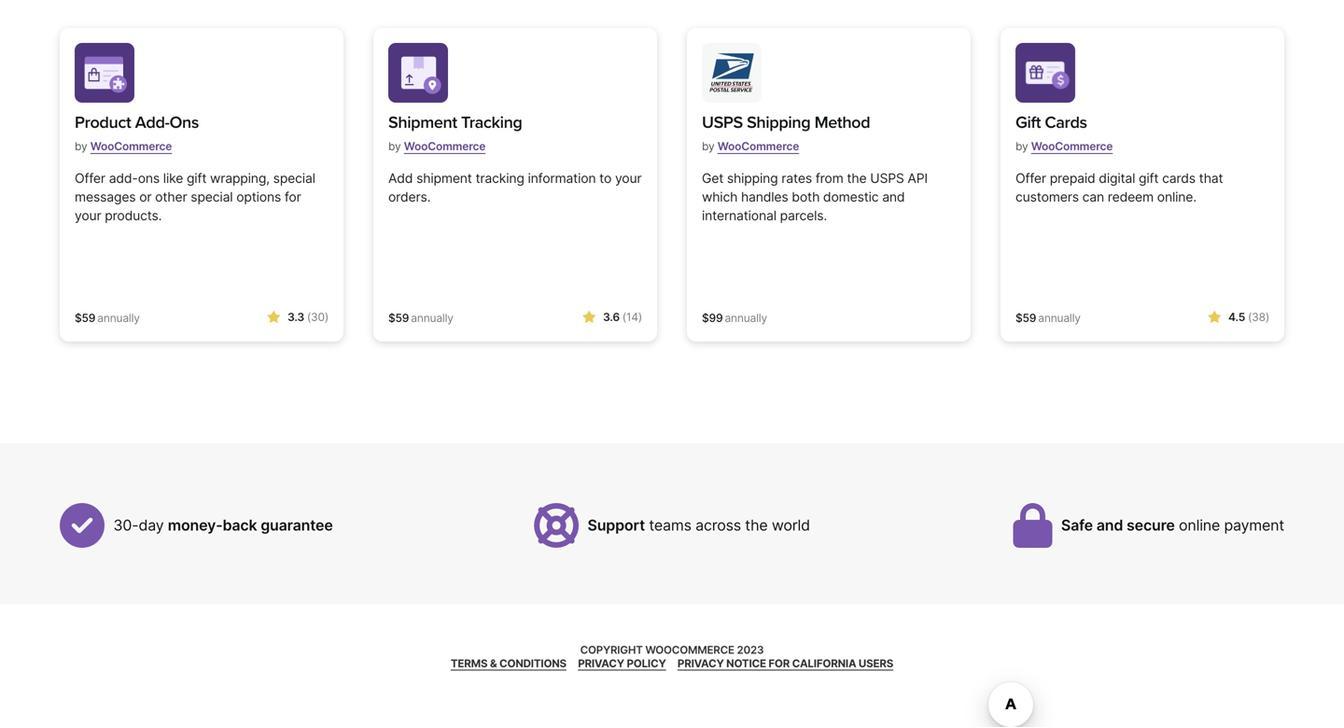 Task type: vqa. For each thing, say whether or not it's contained in the screenshot.


Task type: locate. For each thing, give the bounding box(es) containing it.
gift right like
[[187, 171, 207, 186]]

0 horizontal spatial )
[[325, 311, 329, 324]]

by inside usps shipping method by woocommerce
[[702, 140, 715, 153]]

0 horizontal spatial (
[[307, 311, 311, 324]]

1 woocommerce link from the left
[[90, 132, 172, 161]]

( right "4.5"
[[1248, 311, 1252, 324]]

4.5 ( 38 )
[[1229, 311, 1270, 324]]

your right to
[[615, 171, 642, 186]]

0 horizontal spatial your
[[75, 208, 101, 224]]

copyright
[[580, 644, 643, 657]]

woocommerce down cards
[[1032, 140, 1113, 153]]

privacy notice for california users link
[[678, 657, 894, 670]]

3 $59 from the left
[[1016, 312, 1037, 325]]

your inside offer add-ons like gift wrapping, special messages or other special options for your products.
[[75, 208, 101, 224]]

1 $59 from the left
[[75, 312, 95, 325]]

0 horizontal spatial gift
[[187, 171, 207, 186]]

back
[[223, 516, 257, 535]]

special
[[273, 171, 315, 186], [191, 189, 233, 205]]

annually for shipment
[[411, 312, 454, 325]]

for
[[285, 189, 301, 205], [769, 657, 790, 670]]

) right 3.3
[[325, 311, 329, 324]]

rates
[[782, 171, 812, 186]]

1 by from the left
[[75, 140, 87, 153]]

by down gift
[[1016, 140, 1029, 153]]

product add-ons by woocommerce
[[75, 113, 199, 153]]

&
[[490, 657, 497, 670]]

2 by from the left
[[388, 140, 401, 153]]

api
[[908, 171, 928, 186]]

for inside offer add-ons like gift wrapping, special messages or other special options for your products.
[[285, 189, 301, 205]]

2 privacy from the left
[[678, 657, 724, 670]]

0 horizontal spatial for
[[285, 189, 301, 205]]

by
[[75, 140, 87, 153], [388, 140, 401, 153], [702, 140, 715, 153], [1016, 140, 1029, 153]]

4 annually from the left
[[1039, 312, 1081, 325]]

) right "4.5"
[[1266, 311, 1270, 324]]

0 vertical spatial the
[[847, 171, 867, 186]]

1 annually from the left
[[97, 312, 140, 325]]

get
[[702, 171, 724, 186]]

)
[[325, 311, 329, 324], [639, 311, 642, 324], [1266, 311, 1270, 324]]

handles
[[741, 189, 789, 205]]

$59 annually
[[75, 312, 140, 325], [388, 312, 454, 325], [1016, 312, 1081, 325]]

woocommerce down product add-ons link
[[90, 140, 172, 153]]

conditions
[[500, 657, 567, 670]]

and inside get shipping rates from the usps api which handles both domestic and international parcels.
[[883, 189, 905, 205]]

2 ) from the left
[[639, 311, 642, 324]]

terms
[[451, 657, 488, 670]]

3 by from the left
[[702, 140, 715, 153]]

privacy for privacy policy
[[578, 657, 625, 670]]

online
[[1179, 516, 1221, 535]]

woocommerce link up shipping
[[718, 132, 799, 161]]

which
[[702, 189, 738, 205]]

privacy
[[578, 657, 625, 670], [678, 657, 724, 670]]

the
[[847, 171, 867, 186], [745, 516, 768, 535]]

woocommerce down shipment tracking link
[[404, 140, 486, 153]]

guarantee
[[261, 516, 333, 535]]

) right "3.6"
[[639, 311, 642, 324]]

safe
[[1062, 516, 1093, 535]]

1 vertical spatial usps
[[870, 171, 904, 186]]

2 horizontal spatial $59 annually
[[1016, 312, 1081, 325]]

by up get
[[702, 140, 715, 153]]

woocommerce inside usps shipping method by woocommerce
[[718, 140, 799, 153]]

your down messages
[[75, 208, 101, 224]]

privacy down copyright
[[578, 657, 625, 670]]

1 ( from the left
[[307, 311, 311, 324]]

by inside shipment tracking by woocommerce
[[388, 140, 401, 153]]

tracking
[[476, 171, 525, 186]]

$59 for gift cards
[[1016, 312, 1037, 325]]

usps inside get shipping rates from the usps api which handles both domestic and international parcels.
[[870, 171, 904, 186]]

0 vertical spatial special
[[273, 171, 315, 186]]

notice
[[727, 657, 766, 670]]

woocommerce
[[90, 140, 172, 153], [404, 140, 486, 153], [718, 140, 799, 153], [1032, 140, 1113, 153], [646, 644, 735, 657]]

3.6 ( 14 )
[[603, 311, 642, 324]]

1 horizontal spatial the
[[847, 171, 867, 186]]

1 horizontal spatial privacy
[[678, 657, 724, 670]]

woocommerce link for shipping
[[718, 132, 799, 161]]

international
[[702, 208, 777, 224]]

day
[[139, 516, 164, 535]]

1 privacy from the left
[[578, 657, 625, 670]]

2 $59 annually from the left
[[388, 312, 454, 325]]

2 $59 from the left
[[388, 312, 409, 325]]

1 ) from the left
[[325, 311, 329, 324]]

offer up customers
[[1016, 171, 1047, 186]]

2 annually from the left
[[411, 312, 454, 325]]

0 vertical spatial and
[[883, 189, 905, 205]]

2 gift from the left
[[1139, 171, 1159, 186]]

usps inside usps shipping method by woocommerce
[[702, 113, 743, 133]]

for right notice
[[769, 657, 790, 670]]

0 horizontal spatial usps
[[702, 113, 743, 133]]

like
[[163, 171, 183, 186]]

1 horizontal spatial )
[[639, 311, 642, 324]]

add-
[[135, 113, 170, 133]]

1 vertical spatial your
[[75, 208, 101, 224]]

2 ( from the left
[[623, 311, 626, 324]]

offer
[[75, 171, 105, 186], [1016, 171, 1047, 186]]

woocommerce link up prepaid
[[1032, 132, 1113, 161]]

2 horizontal spatial (
[[1248, 311, 1252, 324]]

shipping
[[747, 113, 811, 133]]

gift up redeem in the top right of the page
[[1139, 171, 1159, 186]]

method
[[815, 113, 870, 133]]

2 offer from the left
[[1016, 171, 1047, 186]]

4 woocommerce link from the left
[[1032, 132, 1113, 161]]

4 by from the left
[[1016, 140, 1029, 153]]

offer up messages
[[75, 171, 105, 186]]

1 horizontal spatial gift
[[1139, 171, 1159, 186]]

gift
[[187, 171, 207, 186], [1139, 171, 1159, 186]]

2 horizontal spatial $59
[[1016, 312, 1037, 325]]

0 horizontal spatial $59 annually
[[75, 312, 140, 325]]

1 horizontal spatial $59
[[388, 312, 409, 325]]

0 horizontal spatial the
[[745, 516, 768, 535]]

woocommerce link
[[90, 132, 172, 161], [404, 132, 486, 161], [718, 132, 799, 161], [1032, 132, 1113, 161]]

usps left api
[[870, 171, 904, 186]]

usps
[[702, 113, 743, 133], [870, 171, 904, 186]]

support teams across the world
[[588, 516, 810, 535]]

usps shipping method link
[[702, 110, 870, 135]]

world
[[772, 516, 810, 535]]

information
[[528, 171, 596, 186]]

( right "3.6"
[[623, 311, 626, 324]]

and right safe
[[1097, 516, 1124, 535]]

0 vertical spatial for
[[285, 189, 301, 205]]

your inside add shipment tracking information to your orders.
[[615, 171, 642, 186]]

special up options
[[273, 171, 315, 186]]

$59 annually for shipment
[[388, 312, 454, 325]]

privacy left notice
[[678, 657, 724, 670]]

3 annually from the left
[[725, 312, 768, 325]]

0 horizontal spatial and
[[883, 189, 905, 205]]

1 vertical spatial special
[[191, 189, 233, 205]]

30-day money-back guarantee
[[113, 516, 333, 535]]

offer inside offer prepaid digital gift cards that customers can redeem online.
[[1016, 171, 1047, 186]]

1 horizontal spatial (
[[623, 311, 626, 324]]

usps left shipping
[[702, 113, 743, 133]]

1 horizontal spatial $59 annually
[[388, 312, 454, 325]]

$59
[[75, 312, 95, 325], [388, 312, 409, 325], [1016, 312, 1037, 325]]

0 vertical spatial usps
[[702, 113, 743, 133]]

and
[[883, 189, 905, 205], [1097, 516, 1124, 535]]

3 ( from the left
[[1248, 311, 1252, 324]]

1 horizontal spatial for
[[769, 657, 790, 670]]

( for shipment tracking
[[623, 311, 626, 324]]

tracking
[[461, 113, 522, 133]]

30
[[311, 311, 325, 324]]

0 horizontal spatial offer
[[75, 171, 105, 186]]

by inside product add-ons by woocommerce
[[75, 140, 87, 153]]

1 horizontal spatial offer
[[1016, 171, 1047, 186]]

orders.
[[388, 189, 431, 205]]

1 $59 annually from the left
[[75, 312, 140, 325]]

1 offer from the left
[[75, 171, 105, 186]]

woocommerce link up add-
[[90, 132, 172, 161]]

( right 3.3
[[307, 311, 311, 324]]

1 vertical spatial the
[[745, 516, 768, 535]]

1 horizontal spatial usps
[[870, 171, 904, 186]]

secure
[[1127, 516, 1175, 535]]

across
[[696, 516, 741, 535]]

the up the domestic
[[847, 171, 867, 186]]

1 horizontal spatial your
[[615, 171, 642, 186]]

special down wrapping,
[[191, 189, 233, 205]]

gift inside offer add-ons like gift wrapping, special messages or other special options for your products.
[[187, 171, 207, 186]]

$59 for shipment tracking
[[388, 312, 409, 325]]

offer inside offer add-ons like gift wrapping, special messages or other special options for your products.
[[75, 171, 105, 186]]

for right options
[[285, 189, 301, 205]]

your
[[615, 171, 642, 186], [75, 208, 101, 224]]

redeem
[[1108, 189, 1154, 205]]

2 woocommerce link from the left
[[404, 132, 486, 161]]

2 horizontal spatial )
[[1266, 311, 1270, 324]]

the left world
[[745, 516, 768, 535]]

and right the domestic
[[883, 189, 905, 205]]

0 horizontal spatial privacy
[[578, 657, 625, 670]]

copyright woocommerce 2023 terms & conditions
[[451, 644, 764, 670]]

1 gift from the left
[[187, 171, 207, 186]]

3 $59 annually from the left
[[1016, 312, 1081, 325]]

by up add
[[388, 140, 401, 153]]

annually
[[97, 312, 140, 325], [411, 312, 454, 325], [725, 312, 768, 325], [1039, 312, 1081, 325]]

14
[[626, 311, 639, 324]]

woocommerce link up shipment
[[404, 132, 486, 161]]

privacy policy link
[[578, 657, 666, 670]]

by down product
[[75, 140, 87, 153]]

from
[[816, 171, 844, 186]]

1 vertical spatial and
[[1097, 516, 1124, 535]]

gift cards link
[[1016, 110, 1113, 135]]

( for gift cards
[[1248, 311, 1252, 324]]

woocommerce up the policy
[[646, 644, 735, 657]]

3 ) from the left
[[1266, 311, 1270, 324]]

3.3
[[288, 311, 304, 324]]

3 woocommerce link from the left
[[718, 132, 799, 161]]

2023
[[737, 644, 764, 657]]

( for product add-ons
[[307, 311, 311, 324]]

0 vertical spatial your
[[615, 171, 642, 186]]

woocommerce inside gift cards by woocommerce
[[1032, 140, 1113, 153]]

woocommerce inside shipment tracking by woocommerce
[[404, 140, 486, 153]]

woocommerce down shipping
[[718, 140, 799, 153]]

0 horizontal spatial $59
[[75, 312, 95, 325]]



Task type: describe. For each thing, give the bounding box(es) containing it.
) for shipment tracking
[[639, 311, 642, 324]]

terms & conditions link
[[451, 657, 567, 670]]

1 vertical spatial for
[[769, 657, 790, 670]]

$59 for product add-ons
[[75, 312, 95, 325]]

that
[[1200, 171, 1224, 186]]

digital
[[1099, 171, 1136, 186]]

ons
[[138, 171, 160, 186]]

add-
[[109, 171, 138, 186]]

woocommerce link for cards
[[1032, 132, 1113, 161]]

get shipping rates from the usps api which handles both domestic and international parcels.
[[702, 171, 928, 224]]

offer for product
[[75, 171, 105, 186]]

gift inside offer prepaid digital gift cards that customers can redeem online.
[[1139, 171, 1159, 186]]

to
[[600, 171, 612, 186]]

support
[[588, 516, 645, 535]]

annually for gift
[[1039, 312, 1081, 325]]

online.
[[1158, 189, 1197, 205]]

customers
[[1016, 189, 1079, 205]]

offer prepaid digital gift cards that customers can redeem online.
[[1016, 171, 1224, 205]]

parcels.
[[780, 208, 827, 224]]

1 horizontal spatial special
[[273, 171, 315, 186]]

cards
[[1163, 171, 1196, 186]]

users
[[859, 657, 894, 670]]

or
[[139, 189, 152, 205]]

product add-ons link
[[75, 110, 199, 135]]

prepaid
[[1050, 171, 1096, 186]]

) for product add-ons
[[325, 311, 329, 324]]

1 horizontal spatial and
[[1097, 516, 1124, 535]]

shipment tracking link
[[388, 110, 522, 135]]

can
[[1083, 189, 1105, 205]]

offer add-ons like gift wrapping, special messages or other special options for your products.
[[75, 171, 315, 224]]

options
[[236, 189, 281, 205]]

cards
[[1045, 113, 1088, 133]]

products.
[[105, 208, 162, 224]]

by inside gift cards by woocommerce
[[1016, 140, 1029, 153]]

3.3 ( 30 )
[[288, 311, 329, 324]]

woocommerce link for add-
[[90, 132, 172, 161]]

$59 annually for product
[[75, 312, 140, 325]]

woocommerce link for tracking
[[404, 132, 486, 161]]

38
[[1252, 311, 1266, 324]]

offer for gift
[[1016, 171, 1047, 186]]

4.5
[[1229, 311, 1246, 324]]

usps shipping method by woocommerce
[[702, 113, 870, 153]]

shipment tracking by woocommerce
[[388, 113, 522, 153]]

domestic
[[824, 189, 879, 205]]

) for gift cards
[[1266, 311, 1270, 324]]

add
[[388, 171, 413, 186]]

product
[[75, 113, 131, 133]]

teams
[[649, 516, 692, 535]]

0 horizontal spatial special
[[191, 189, 233, 205]]

30-
[[113, 516, 139, 535]]

$59 annually for gift
[[1016, 312, 1081, 325]]

messages
[[75, 189, 136, 205]]

gift
[[1016, 113, 1041, 133]]

wrapping,
[[210, 171, 270, 186]]

other
[[155, 189, 187, 205]]

safe and secure online payment
[[1062, 516, 1285, 535]]

gift cards by woocommerce
[[1016, 113, 1113, 153]]

privacy notice for california users
[[678, 657, 894, 670]]

woocommerce inside product add-ons by woocommerce
[[90, 140, 172, 153]]

payment
[[1225, 516, 1285, 535]]

money-
[[168, 516, 223, 535]]

shipment
[[417, 171, 472, 186]]

ons
[[170, 113, 199, 133]]

california
[[792, 657, 857, 670]]

privacy policy
[[578, 657, 666, 670]]

shipping
[[727, 171, 778, 186]]

$99
[[702, 312, 723, 325]]

$99 annually
[[702, 312, 768, 325]]

policy
[[627, 657, 666, 670]]

the inside get shipping rates from the usps api which handles both domestic and international parcels.
[[847, 171, 867, 186]]

annually for product
[[97, 312, 140, 325]]

both
[[792, 189, 820, 205]]

add shipment tracking information to your orders.
[[388, 171, 642, 205]]

3.6
[[603, 311, 620, 324]]

shipment
[[388, 113, 457, 133]]

privacy for privacy notice for california users
[[678, 657, 724, 670]]

woocommerce inside copyright woocommerce 2023 terms & conditions
[[646, 644, 735, 657]]



